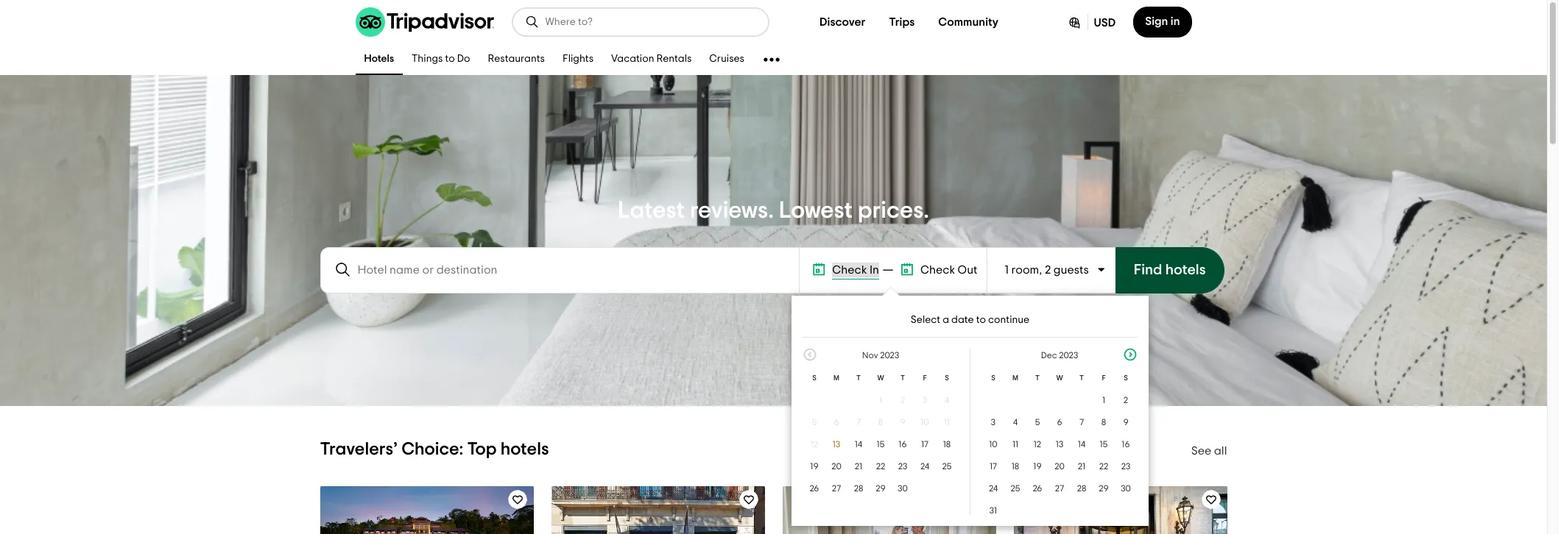 Task type: vqa. For each thing, say whether or not it's contained in the screenshot.
Good for a Rainy Day
no



Task type: describe. For each thing, give the bounding box(es) containing it.
select
[[911, 315, 941, 326]]

community button
[[927, 7, 1011, 37]]

3 t from the left
[[1036, 375, 1040, 382]]

6 for nov
[[834, 418, 840, 427]]

top
[[467, 441, 497, 459]]

guests
[[1054, 264, 1089, 276]]

26 for dec 2023
[[1033, 485, 1043, 494]]

1 horizontal spatial to
[[977, 315, 986, 326]]

25 for dec 2023
[[1011, 485, 1021, 494]]

check for check in
[[833, 264, 867, 276]]

continue
[[989, 315, 1030, 326]]

check in
[[833, 264, 880, 276]]

vacation rentals link
[[603, 44, 701, 75]]

1 for dec 2023
[[1103, 396, 1106, 405]]

9 for nov 2023
[[901, 418, 906, 427]]

6 for dec
[[1057, 418, 1063, 427]]

trips
[[889, 16, 915, 28]]

discover button
[[808, 7, 878, 37]]

16 for nov 2023
[[899, 441, 907, 449]]

hotels inside find hotels "button"
[[1166, 263, 1206, 278]]

select a date to continue
[[911, 315, 1030, 326]]

w for dec
[[1057, 375, 1063, 382]]

14 for nov 2023
[[855, 441, 863, 449]]

f for dec 2023
[[1102, 375, 1106, 382]]

s m t w t f s for nov
[[813, 375, 949, 382]]

w for nov
[[878, 375, 884, 382]]

date
[[952, 315, 974, 326]]

12 for dec
[[1034, 441, 1042, 449]]

13 for dec
[[1056, 441, 1064, 449]]

24 for dec 2023
[[989, 485, 998, 494]]

17 for nov 2023
[[922, 441, 929, 449]]

30 for nov 2023
[[898, 485, 908, 494]]

sign in
[[1146, 15, 1181, 27]]

sign
[[1146, 15, 1169, 27]]

27 for dec
[[1056, 485, 1065, 494]]

29 for nov 2023
[[876, 485, 886, 494]]

tripadvisor image
[[355, 7, 494, 37]]

22 for nov 2023
[[876, 463, 886, 471]]

m for dec 2023
[[1013, 375, 1019, 382]]

13 for nov
[[833, 441, 841, 449]]

15 for nov 2023
[[877, 441, 885, 449]]

travelers' choice: top hotels
[[320, 441, 549, 459]]

11 for nov 2023
[[944, 418, 950, 427]]

25 for nov 2023
[[943, 463, 952, 471]]

vacation
[[611, 54, 655, 64]]

2023 for dec 2023
[[1059, 351, 1079, 360]]

dec 2023
[[1041, 351, 1079, 360]]

search image for search search box
[[525, 15, 540, 29]]

see all
[[1192, 446, 1228, 457]]

room
[[1012, 264, 1040, 276]]

usd
[[1094, 17, 1116, 29]]

15 for dec 2023
[[1100, 441, 1108, 449]]

all
[[1215, 446, 1228, 457]]

2 for nov 2023
[[901, 396, 905, 405]]

s m t w t f s for dec
[[992, 375, 1128, 382]]

m for nov 2023
[[834, 375, 840, 382]]

1 s from the left
[[813, 375, 817, 382]]

a
[[943, 315, 950, 326]]

27 for nov
[[832, 485, 841, 494]]

30 for dec 2023
[[1121, 485, 1131, 494]]

choice:
[[402, 441, 464, 459]]

10 for nov 2023
[[921, 418, 929, 427]]

community
[[939, 16, 999, 28]]

discover
[[820, 16, 866, 28]]

8 for dec 2023
[[1102, 418, 1107, 427]]

travelers' choice: top hotels link
[[320, 441, 549, 459]]

1 t from the left
[[857, 375, 861, 382]]

cruises
[[710, 54, 745, 64]]

2 t from the left
[[901, 375, 905, 382]]

things to do link
[[403, 44, 479, 75]]

5 for nov 2023
[[812, 418, 817, 427]]

,
[[1040, 264, 1043, 276]]

4 t from the left
[[1080, 375, 1084, 382]]



Task type: locate. For each thing, give the bounding box(es) containing it.
1 27 from the left
[[832, 485, 841, 494]]

1 7 from the left
[[857, 418, 861, 427]]

23 for dec 2023
[[1122, 463, 1131, 471]]

24 for nov 2023
[[921, 463, 930, 471]]

1 horizontal spatial 12
[[1034, 441, 1042, 449]]

0 vertical spatial 24
[[921, 463, 930, 471]]

0 horizontal spatial m
[[834, 375, 840, 382]]

1 22 from the left
[[876, 463, 886, 471]]

0 horizontal spatial 20
[[832, 463, 842, 471]]

1 horizontal spatial 15
[[1100, 441, 1108, 449]]

0 horizontal spatial 28
[[854, 485, 864, 494]]

2 14 from the left
[[1078, 441, 1086, 449]]

f
[[923, 375, 927, 382], [1102, 375, 1106, 382]]

1 vertical spatial hotels
[[501, 441, 549, 459]]

check left out
[[921, 264, 956, 276]]

in
[[1171, 15, 1181, 27]]

1 horizontal spatial hotels
[[1166, 263, 1206, 278]]

flights link
[[554, 44, 603, 75]]

see all link
[[1192, 446, 1228, 457]]

0 horizontal spatial 9
[[901, 418, 906, 427]]

2 7 from the left
[[1080, 418, 1084, 427]]

0 horizontal spatial 11
[[944, 418, 950, 427]]

2 28 from the left
[[1077, 485, 1087, 494]]

1 horizontal spatial 7
[[1080, 418, 1084, 427]]

hotels link
[[355, 44, 403, 75]]

w
[[878, 375, 884, 382], [1057, 375, 1063, 382]]

1 13 from the left
[[833, 441, 841, 449]]

11 for dec 2023
[[1013, 441, 1019, 449]]

0 horizontal spatial 30
[[898, 485, 908, 494]]

0 horizontal spatial 23
[[899, 463, 908, 471]]

to
[[445, 54, 455, 64], [977, 315, 986, 326]]

1 horizontal spatial check
[[921, 264, 956, 276]]

2 5 from the left
[[1036, 418, 1040, 427]]

1 vertical spatial 18
[[1012, 463, 1020, 471]]

find hotels button
[[1116, 247, 1225, 294]]

flights
[[563, 54, 594, 64]]

1 horizontal spatial 23
[[1122, 463, 1131, 471]]

2 27 from the left
[[1056, 485, 1065, 494]]

1 20 from the left
[[832, 463, 842, 471]]

search image for search search field
[[334, 261, 352, 279]]

1 8 from the left
[[879, 418, 883, 427]]

20 for dec
[[1055, 463, 1065, 471]]

0 horizontal spatial 12
[[811, 441, 819, 449]]

3 for dec 2023
[[991, 418, 996, 427]]

0 horizontal spatial 21
[[855, 463, 863, 471]]

2 12 from the left
[[1034, 441, 1042, 449]]

1 vertical spatial 4
[[1014, 418, 1018, 427]]

1 f from the left
[[923, 375, 927, 382]]

1 23 from the left
[[899, 463, 908, 471]]

1 horizontal spatial 22
[[1100, 463, 1109, 471]]

21 for nov 2023
[[855, 463, 863, 471]]

s
[[813, 375, 817, 382], [945, 375, 949, 382], [992, 375, 996, 382], [1124, 375, 1128, 382]]

21
[[855, 463, 863, 471], [1078, 463, 1086, 471]]

2 s m t w t f s from the left
[[992, 375, 1128, 382]]

1 vertical spatial 11
[[1013, 441, 1019, 449]]

1 vertical spatial 25
[[1011, 485, 1021, 494]]

2
[[1045, 264, 1051, 276], [901, 396, 905, 405], [1124, 396, 1129, 405]]

1 m from the left
[[834, 375, 840, 382]]

0 vertical spatial to
[[445, 54, 455, 64]]

0 horizontal spatial 18
[[943, 441, 951, 449]]

1 horizontal spatial 1
[[1005, 264, 1009, 276]]

24
[[921, 463, 930, 471], [989, 485, 998, 494]]

3 s from the left
[[992, 375, 996, 382]]

1 horizontal spatial w
[[1057, 375, 1063, 382]]

0 horizontal spatial 3
[[923, 396, 928, 405]]

0 vertical spatial hotels
[[1166, 263, 1206, 278]]

0 horizontal spatial 25
[[943, 463, 952, 471]]

2 for dec 2023
[[1124, 396, 1129, 405]]

28
[[854, 485, 864, 494], [1077, 485, 1087, 494]]

m
[[834, 375, 840, 382], [1013, 375, 1019, 382]]

1 horizontal spatial 8
[[1102, 418, 1107, 427]]

22 for dec 2023
[[1100, 463, 1109, 471]]

1 horizontal spatial 26
[[1033, 485, 1043, 494]]

2023 for nov 2023
[[880, 351, 900, 360]]

28 for nov 2023
[[854, 485, 864, 494]]

2 23 from the left
[[1122, 463, 1131, 471]]

1 horizontal spatial 30
[[1121, 485, 1131, 494]]

things to do
[[412, 54, 470, 64]]

1 horizontal spatial 28
[[1077, 485, 1087, 494]]

check
[[833, 264, 867, 276], [921, 264, 956, 276]]

Search search field
[[358, 263, 786, 277]]

1 check from the left
[[833, 264, 867, 276]]

0 horizontal spatial 10
[[921, 418, 929, 427]]

1 room , 2 guests
[[1005, 264, 1089, 276]]

1 vertical spatial to
[[977, 315, 986, 326]]

30
[[898, 485, 908, 494], [1121, 485, 1131, 494]]

1 horizontal spatial 13
[[1056, 441, 1064, 449]]

0 horizontal spatial 13
[[833, 441, 841, 449]]

2 f from the left
[[1102, 375, 1106, 382]]

14
[[855, 441, 863, 449], [1078, 441, 1086, 449]]

7 for nov 2023
[[857, 418, 861, 427]]

0 horizontal spatial 7
[[857, 418, 861, 427]]

0 horizontal spatial 27
[[832, 485, 841, 494]]

4
[[945, 396, 950, 405], [1014, 418, 1018, 427]]

1 horizontal spatial 3
[[991, 418, 996, 427]]

out
[[958, 264, 978, 276]]

1 horizontal spatial 14
[[1078, 441, 1086, 449]]

s m t w t f s down dec 2023
[[992, 375, 1128, 382]]

0 vertical spatial 25
[[943, 463, 952, 471]]

sign in link
[[1134, 7, 1192, 38]]

2 check from the left
[[921, 264, 956, 276]]

Search search field
[[546, 15, 756, 29]]

to right date
[[977, 315, 986, 326]]

2 8 from the left
[[1102, 418, 1107, 427]]

nov
[[862, 351, 878, 360]]

18
[[943, 441, 951, 449], [1012, 463, 1020, 471]]

0 horizontal spatial 8
[[879, 418, 883, 427]]

4 s from the left
[[1124, 375, 1128, 382]]

0 horizontal spatial w
[[878, 375, 884, 382]]

20 for nov
[[832, 463, 842, 471]]

23
[[899, 463, 908, 471], [1122, 463, 1131, 471]]

26 for nov 2023
[[810, 485, 820, 494]]

1 14 from the left
[[855, 441, 863, 449]]

29
[[876, 485, 886, 494], [1099, 485, 1109, 494]]

2 s from the left
[[945, 375, 949, 382]]

1 15 from the left
[[877, 441, 885, 449]]

check for check out
[[921, 264, 956, 276]]

2023 right nov
[[880, 351, 900, 360]]

1 horizontal spatial 11
[[1013, 441, 1019, 449]]

1 vertical spatial 10
[[990, 441, 998, 449]]

1 horizontal spatial 4
[[1014, 418, 1018, 427]]

1 horizontal spatial 9
[[1124, 418, 1129, 427]]

1 horizontal spatial m
[[1013, 375, 1019, 382]]

19 for nov
[[811, 463, 819, 471]]

2 6 from the left
[[1057, 418, 1063, 427]]

6
[[834, 418, 840, 427], [1057, 418, 1063, 427]]

20
[[832, 463, 842, 471], [1055, 463, 1065, 471]]

1 horizontal spatial 16
[[1122, 441, 1131, 449]]

2 m from the left
[[1013, 375, 1019, 382]]

21 for dec 2023
[[1078, 463, 1086, 471]]

1 s m t w t f s from the left
[[813, 375, 949, 382]]

14 for dec 2023
[[1078, 441, 1086, 449]]

s m t w t f s
[[813, 375, 949, 382], [992, 375, 1128, 382]]

13
[[833, 441, 841, 449], [1056, 441, 1064, 449]]

2023 right dec
[[1059, 351, 1079, 360]]

latest reviews. lowest prices.
[[618, 199, 930, 222]]

f for nov 2023
[[923, 375, 927, 382]]

things
[[412, 54, 443, 64]]

1 horizontal spatial 2023
[[1059, 351, 1079, 360]]

0 horizontal spatial 22
[[876, 463, 886, 471]]

17
[[922, 441, 929, 449], [990, 463, 997, 471]]

3 for nov 2023
[[923, 396, 928, 405]]

25
[[943, 463, 952, 471], [1011, 485, 1021, 494]]

cruises link
[[701, 44, 754, 75]]

2 w from the left
[[1057, 375, 1063, 382]]

0 horizontal spatial 19
[[811, 463, 819, 471]]

0 vertical spatial 11
[[944, 418, 950, 427]]

hotels
[[1166, 263, 1206, 278], [501, 441, 549, 459]]

0 vertical spatial 3
[[923, 396, 928, 405]]

2 15 from the left
[[1100, 441, 1108, 449]]

27
[[832, 485, 841, 494], [1056, 485, 1065, 494]]

0 horizontal spatial 14
[[855, 441, 863, 449]]

w down dec 2023
[[1057, 375, 1063, 382]]

1 horizontal spatial s m t w t f s
[[992, 375, 1128, 382]]

2 horizontal spatial 1
[[1103, 396, 1106, 405]]

31
[[990, 507, 998, 516]]

12
[[811, 441, 819, 449], [1034, 441, 1042, 449]]

do
[[457, 54, 470, 64]]

1 horizontal spatial 27
[[1056, 485, 1065, 494]]

latest reviews.
[[618, 199, 774, 222]]

2 21 from the left
[[1078, 463, 1086, 471]]

0 vertical spatial search image
[[525, 15, 540, 29]]

hotels
[[364, 54, 394, 64]]

1 5 from the left
[[812, 418, 817, 427]]

0 horizontal spatial hotels
[[501, 441, 549, 459]]

0 horizontal spatial 4
[[945, 396, 950, 405]]

8 for nov 2023
[[879, 418, 883, 427]]

0 horizontal spatial 17
[[922, 441, 929, 449]]

23 for nov 2023
[[899, 463, 908, 471]]

5
[[812, 418, 817, 427], [1036, 418, 1040, 427]]

2023
[[880, 351, 900, 360], [1059, 351, 1079, 360]]

19
[[811, 463, 819, 471], [1034, 463, 1042, 471]]

1 horizontal spatial 21
[[1078, 463, 1086, 471]]

1 horizontal spatial f
[[1102, 375, 1106, 382]]

0 horizontal spatial search image
[[334, 261, 352, 279]]

1 2023 from the left
[[880, 351, 900, 360]]

9 for dec 2023
[[1124, 418, 1129, 427]]

nov 2023
[[862, 351, 900, 360]]

18 for dec 2023
[[1012, 463, 1020, 471]]

see
[[1192, 446, 1212, 457]]

0 horizontal spatial 24
[[921, 463, 930, 471]]

2 9 from the left
[[1124, 418, 1129, 427]]

0 horizontal spatial 15
[[877, 441, 885, 449]]

hotels right find
[[1166, 263, 1206, 278]]

28 for dec 2023
[[1077, 485, 1087, 494]]

3
[[923, 396, 928, 405], [991, 418, 996, 427]]

1 w from the left
[[878, 375, 884, 382]]

1 16 from the left
[[899, 441, 907, 449]]

0 horizontal spatial 6
[[834, 418, 840, 427]]

travelers'
[[320, 441, 398, 459]]

19 for dec
[[1034, 463, 1042, 471]]

4 for nov 2023
[[945, 396, 950, 405]]

0 vertical spatial 18
[[943, 441, 951, 449]]

s m t w t f s down 'nov 2023'
[[813, 375, 949, 382]]

2 30 from the left
[[1121, 485, 1131, 494]]

1 vertical spatial search image
[[334, 261, 352, 279]]

0 horizontal spatial to
[[445, 54, 455, 64]]

11
[[944, 418, 950, 427], [1013, 441, 1019, 449]]

1 19 from the left
[[811, 463, 819, 471]]

0 vertical spatial 10
[[921, 418, 929, 427]]

1 horizontal spatial 19
[[1034, 463, 1042, 471]]

find
[[1134, 263, 1163, 278]]

10 for dec 2023
[[990, 441, 998, 449]]

0 horizontal spatial 5
[[812, 418, 817, 427]]

2 22 from the left
[[1100, 463, 1109, 471]]

2 19 from the left
[[1034, 463, 1042, 471]]

0 horizontal spatial 1
[[880, 396, 883, 405]]

1 horizontal spatial 2
[[1045, 264, 1051, 276]]

1 horizontal spatial 17
[[990, 463, 997, 471]]

2 20 from the left
[[1055, 463, 1065, 471]]

restaurants
[[488, 54, 545, 64]]

17 for dec 2023
[[990, 463, 997, 471]]

8
[[879, 418, 883, 427], [1102, 418, 1107, 427]]

find hotels
[[1134, 263, 1206, 278]]

t
[[857, 375, 861, 382], [901, 375, 905, 382], [1036, 375, 1040, 382], [1080, 375, 1084, 382]]

16 for dec 2023
[[1122, 441, 1131, 449]]

1 for nov 2023
[[880, 396, 883, 405]]

to left do
[[445, 54, 455, 64]]

2 29 from the left
[[1099, 485, 1109, 494]]

2 2023 from the left
[[1059, 351, 1079, 360]]

5 for dec 2023
[[1036, 418, 1040, 427]]

0 horizontal spatial f
[[923, 375, 927, 382]]

1 vertical spatial 24
[[989, 485, 998, 494]]

2 horizontal spatial 2
[[1124, 396, 1129, 405]]

usd button
[[1055, 7, 1128, 38]]

18 for nov 2023
[[943, 441, 951, 449]]

4 for dec 2023
[[1014, 418, 1018, 427]]

1 29 from the left
[[876, 485, 886, 494]]

1 21 from the left
[[855, 463, 863, 471]]

1 12 from the left
[[811, 441, 819, 449]]

1 26 from the left
[[810, 485, 820, 494]]

2 16 from the left
[[1122, 441, 1131, 449]]

1 horizontal spatial 24
[[989, 485, 998, 494]]

1 30 from the left
[[898, 485, 908, 494]]

1 6 from the left
[[834, 418, 840, 427]]

2 26 from the left
[[1033, 485, 1043, 494]]

None search field
[[513, 9, 768, 35]]

15
[[877, 441, 885, 449], [1100, 441, 1108, 449]]

7
[[857, 418, 861, 427], [1080, 418, 1084, 427]]

12 for nov
[[811, 441, 819, 449]]

search image
[[525, 15, 540, 29], [334, 261, 352, 279]]

22
[[876, 463, 886, 471], [1100, 463, 1109, 471]]

0 horizontal spatial 29
[[876, 485, 886, 494]]

rentals
[[657, 54, 692, 64]]

lowest prices.
[[779, 199, 930, 222]]

1 28 from the left
[[854, 485, 864, 494]]

1 horizontal spatial 29
[[1099, 485, 1109, 494]]

26
[[810, 485, 820, 494], [1033, 485, 1043, 494]]

1 9 from the left
[[901, 418, 906, 427]]

trips button
[[878, 7, 927, 37]]

29 for dec 2023
[[1099, 485, 1109, 494]]

1 horizontal spatial 18
[[1012, 463, 1020, 471]]

1 horizontal spatial 20
[[1055, 463, 1065, 471]]

check left 'in'
[[833, 264, 867, 276]]

1 vertical spatial 17
[[990, 463, 997, 471]]

w down 'nov 2023'
[[878, 375, 884, 382]]

hotels right top
[[501, 441, 549, 459]]

1 horizontal spatial 5
[[1036, 418, 1040, 427]]

in
[[870, 264, 880, 276]]

2 13 from the left
[[1056, 441, 1064, 449]]

1 vertical spatial 3
[[991, 418, 996, 427]]

check out
[[921, 264, 978, 276]]

0 horizontal spatial s m t w t f s
[[813, 375, 949, 382]]

vacation rentals
[[611, 54, 692, 64]]

dec
[[1041, 351, 1058, 360]]

0 horizontal spatial 2023
[[880, 351, 900, 360]]

0 vertical spatial 17
[[922, 441, 929, 449]]

7 for dec 2023
[[1080, 418, 1084, 427]]

0 horizontal spatial 2
[[901, 396, 905, 405]]

0 horizontal spatial 16
[[899, 441, 907, 449]]

restaurants link
[[479, 44, 554, 75]]

10
[[921, 418, 929, 427], [990, 441, 998, 449]]

16
[[899, 441, 907, 449], [1122, 441, 1131, 449]]

1 horizontal spatial 25
[[1011, 485, 1021, 494]]

1 horizontal spatial search image
[[525, 15, 540, 29]]

1 horizontal spatial 10
[[990, 441, 998, 449]]

0 horizontal spatial check
[[833, 264, 867, 276]]

9
[[901, 418, 906, 427], [1124, 418, 1129, 427]]

0 vertical spatial 4
[[945, 396, 950, 405]]

None search field
[[322, 249, 798, 291]]



